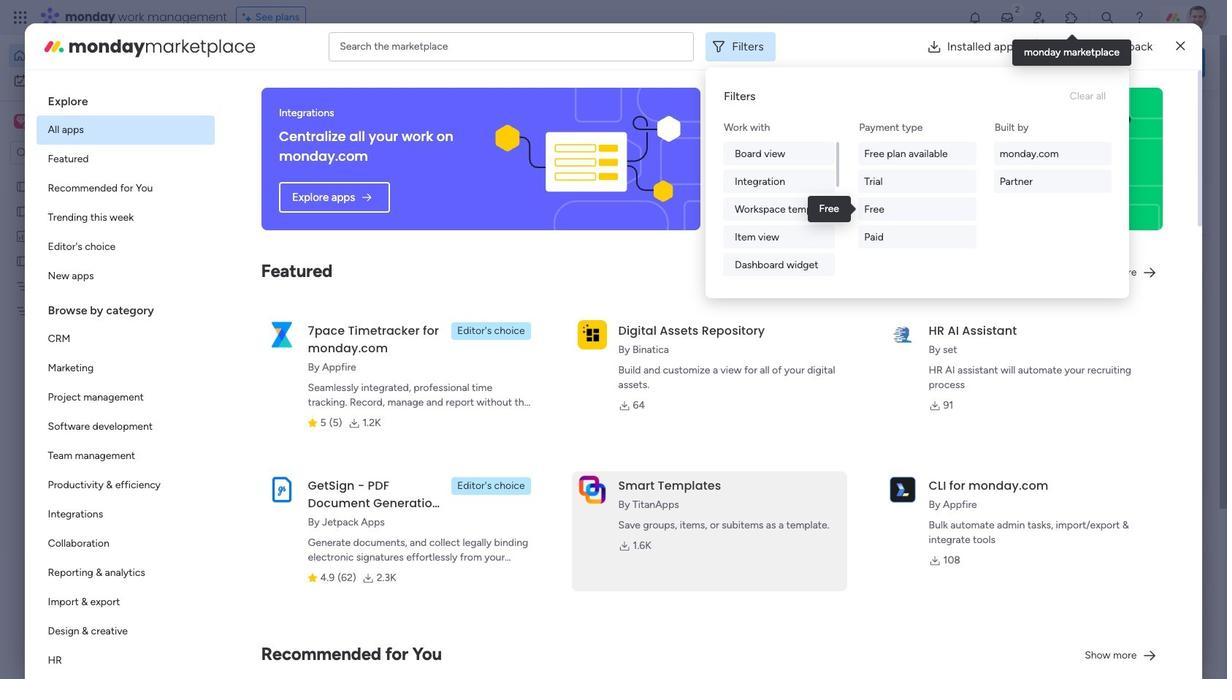 Task type: describe. For each thing, give the bounding box(es) containing it.
help image
[[1133, 10, 1148, 25]]

help center element
[[987, 603, 1206, 661]]

v2 bolt switch image
[[1113, 54, 1121, 71]]

0 vertical spatial public dashboard image
[[15, 229, 29, 243]]

1 vertical spatial dapulse x slim image
[[1184, 106, 1202, 124]]

circle o image
[[1009, 175, 1018, 186]]

2 image
[[1012, 1, 1025, 17]]

check circle image
[[1009, 137, 1018, 148]]

update feed image
[[1001, 10, 1015, 25]]

2 banner logo image from the left
[[956, 88, 1146, 230]]

monday marketplace image
[[42, 35, 65, 58]]

check circle image
[[1009, 156, 1018, 167]]

public dashboard image inside quick search results list box
[[722, 267, 738, 283]]

component image
[[722, 290, 735, 303]]

1 heading from the top
[[36, 82, 215, 115]]

workspace selection element
[[14, 113, 122, 132]]

terry turtle image
[[260, 654, 289, 679]]

search everything image
[[1101, 10, 1115, 25]]

workspace image
[[14, 113, 29, 129]]

1 banner logo image from the left
[[493, 88, 683, 230]]



Task type: locate. For each thing, give the bounding box(es) containing it.
public board image inside quick search results list box
[[244, 267, 260, 283]]

list box
[[36, 82, 215, 679], [0, 171, 186, 520]]

invite members image
[[1033, 10, 1047, 25]]

monday marketplace image
[[1065, 10, 1080, 25]]

0 horizontal spatial public dashboard image
[[15, 229, 29, 243]]

dapulse x slim image
[[1177, 38, 1186, 55], [1184, 106, 1202, 124]]

public board image
[[15, 204, 29, 218], [15, 254, 29, 268], [244, 267, 260, 283]]

select product image
[[13, 10, 28, 25]]

workspace image
[[16, 113, 26, 129]]

quick search results list box
[[226, 137, 952, 509]]

Search in workspace field
[[31, 144, 122, 161]]

0 vertical spatial heading
[[36, 82, 215, 115]]

1 vertical spatial public dashboard image
[[722, 267, 738, 283]]

notifications image
[[968, 10, 983, 25]]

v2 user feedback image
[[999, 54, 1010, 71]]

2 heading from the top
[[36, 291, 215, 325]]

app logo image
[[267, 320, 296, 349], [578, 320, 607, 349], [889, 320, 918, 349], [267, 475, 296, 504], [578, 475, 607, 504], [889, 475, 918, 504]]

public dashboard image down public board image
[[15, 229, 29, 243]]

heading
[[36, 82, 215, 115], [36, 291, 215, 325]]

1 vertical spatial heading
[[36, 291, 215, 325]]

getting started element
[[987, 533, 1206, 591]]

banner logo image
[[493, 88, 683, 230], [956, 88, 1146, 230]]

1 horizontal spatial public dashboard image
[[722, 267, 738, 283]]

2 element
[[373, 550, 391, 568]]

1 horizontal spatial banner logo image
[[956, 88, 1146, 230]]

public dashboard image
[[15, 229, 29, 243], [722, 267, 738, 283]]

templates image image
[[1000, 294, 1193, 395]]

public dashboard image up component 'image'
[[722, 267, 738, 283]]

public board image
[[15, 179, 29, 193]]

see plans image
[[242, 10, 256, 26]]

0 horizontal spatial banner logo image
[[493, 88, 683, 230]]

option
[[9, 44, 178, 67], [9, 69, 178, 92], [36, 115, 215, 145], [36, 145, 215, 174], [0, 173, 186, 176], [36, 174, 215, 203], [36, 203, 215, 232], [36, 232, 215, 262], [36, 262, 215, 291], [36, 325, 215, 354], [36, 354, 215, 383], [36, 383, 215, 412], [36, 412, 215, 441], [36, 441, 215, 471], [36, 471, 215, 500], [36, 500, 215, 529], [36, 529, 215, 558], [36, 558, 215, 588], [36, 588, 215, 617], [36, 617, 215, 646], [36, 646, 215, 675]]

0 vertical spatial dapulse x slim image
[[1177, 38, 1186, 55]]

terry turtle image
[[1187, 6, 1210, 29]]



Task type: vqa. For each thing, say whether or not it's contained in the screenshot.
top Public board icon
yes



